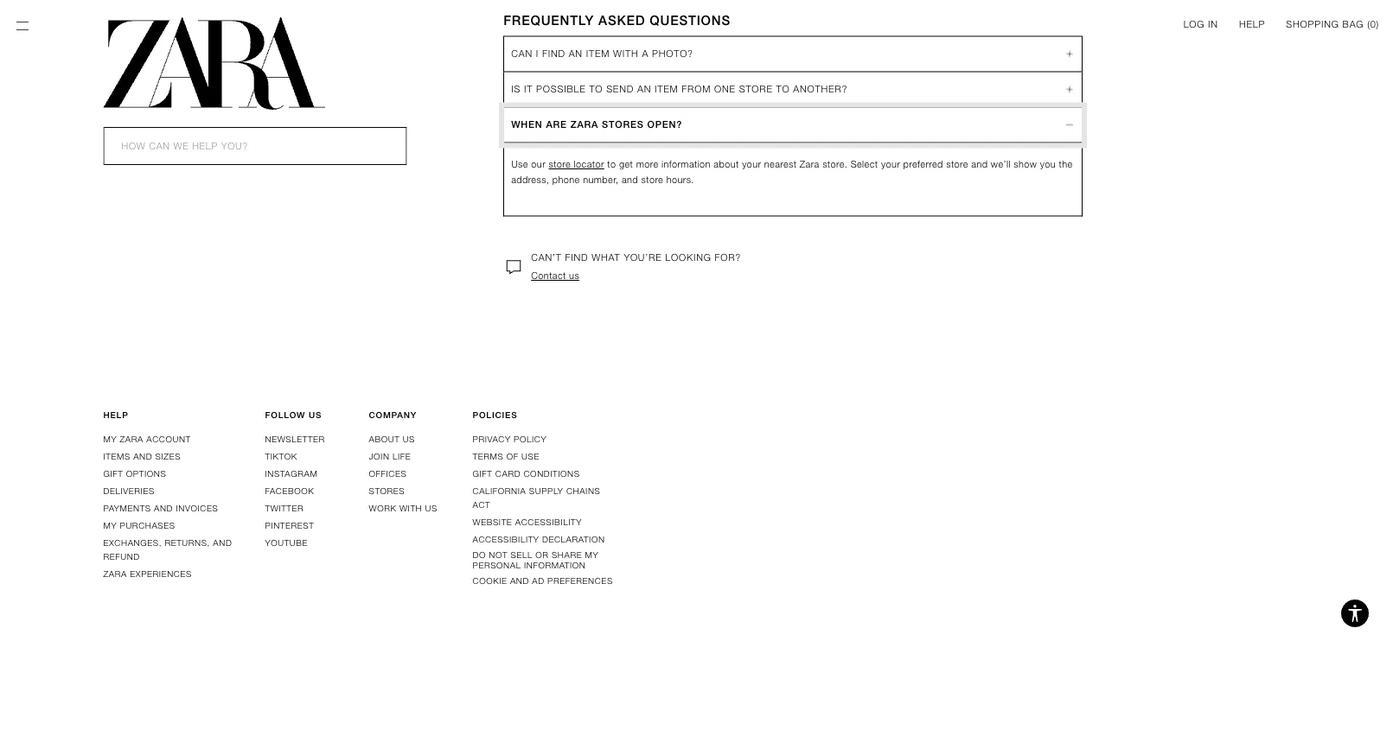 Task type: vqa. For each thing, say whether or not it's contained in the screenshot.
SKIRTS
no



Task type: describe. For each thing, give the bounding box(es) containing it.
follow
[[265, 410, 306, 421]]

policy
[[514, 434, 547, 445]]

you're
[[624, 252, 662, 263]]

us right follow on the bottom of the page
[[309, 410, 322, 421]]

shopping bag ( 0 )
[[1286, 19, 1379, 29]]

help link
[[1239, 17, 1265, 31]]

in
[[1208, 19, 1218, 29]]

gift options link
[[103, 469, 166, 479]]

newsletter link
[[265, 434, 325, 445]]

2 vertical spatial zara
[[103, 569, 127, 580]]

website
[[473, 517, 512, 528]]

nearest
[[764, 159, 797, 170]]

invoices
[[176, 504, 218, 514]]

sizes
[[155, 452, 181, 462]]

use
[[511, 159, 528, 170]]

facebook link
[[265, 486, 314, 497]]

work with us link
[[369, 504, 438, 514]]

address,
[[511, 175, 549, 185]]

number,
[[583, 175, 619, 185]]

for?
[[715, 252, 741, 263]]

0 vertical spatial and
[[133, 452, 152, 462]]

join
[[369, 452, 390, 462]]

us up life
[[403, 434, 415, 445]]

How can we help you? search field
[[103, 127, 407, 165]]

you
[[1040, 159, 1056, 170]]

0 horizontal spatial help
[[103, 410, 129, 421]]

phone
[[552, 175, 580, 185]]

0
[[1370, 19, 1376, 29]]

items
[[103, 452, 130, 462]]

refund
[[103, 552, 140, 562]]

about us join life offices stores work with us
[[369, 434, 438, 514]]

tiktok link
[[265, 452, 297, 462]]

zara
[[800, 159, 820, 170]]

about us link
[[369, 434, 415, 445]]

locator
[[574, 159, 604, 170]]

newsletter tiktok instagram facebook twitter pinterest youtube
[[265, 434, 325, 549]]

asked
[[599, 12, 645, 28]]

facebook
[[265, 486, 314, 497]]

my zara account items and sizes gift options deliveries payments and invoices my purchases exchanges, returns, and refund zara experiences
[[103, 434, 232, 580]]

2 horizontal spatial store
[[946, 159, 968, 170]]

privacy
[[473, 434, 511, 445]]

stores link
[[369, 486, 405, 497]]

frequently asked questions
[[503, 12, 731, 28]]

1 your from the left
[[742, 159, 761, 170]]

ad
[[532, 576, 545, 587]]

frequently
[[503, 12, 594, 28]]

log in
[[1184, 19, 1218, 29]]

deliveries link
[[103, 486, 155, 497]]

my zara account link
[[103, 434, 191, 445]]

open?
[[647, 119, 683, 130]]

and inside privacy policy terms of use gift card conditions california supply chains act website accessibility accessibility declaration do not sell or share my personal information cookie and ad preferences
[[510, 576, 529, 587]]

1 vertical spatial and
[[622, 175, 638, 185]]

zara logo united states. image
[[103, 17, 325, 110]]

offices
[[369, 469, 407, 479]]

accessibility image
[[1338, 597, 1372, 631]]

terms of use link
[[473, 452, 540, 462]]

us inside can't find what you're looking for? contact us
[[569, 271, 579, 281]]

contact
[[531, 271, 566, 281]]

not
[[489, 550, 508, 561]]

0 status
[[1370, 19, 1376, 29]]

policies
[[473, 410, 518, 421]]

zara inside dropdown button
[[570, 119, 599, 130]]

less image
[[1065, 114, 1075, 135]]

zara experiences link
[[103, 569, 192, 580]]

conditions
[[524, 469, 580, 479]]

2 horizontal spatial and
[[971, 159, 988, 170]]

exchanges, returns, and refund link
[[103, 538, 232, 562]]

)
[[1376, 19, 1379, 29]]

instagram link
[[265, 469, 318, 479]]

our
[[531, 159, 546, 170]]

stores
[[369, 486, 405, 497]]

with
[[399, 504, 422, 514]]

items and sizes link
[[103, 452, 181, 462]]

find
[[565, 252, 588, 263]]

select
[[851, 159, 878, 170]]

preferences
[[547, 576, 613, 587]]

to
[[607, 159, 616, 170]]

card
[[495, 469, 521, 479]]

my
[[585, 550, 599, 561]]

of
[[506, 452, 519, 462]]

what
[[592, 252, 620, 263]]

life
[[393, 452, 411, 462]]



Task type: locate. For each thing, give the bounding box(es) containing it.
help up my zara account link
[[103, 410, 129, 421]]

1 horizontal spatial and
[[622, 175, 638, 185]]

store.
[[822, 159, 848, 170]]

payments
[[103, 504, 151, 514]]

purchases
[[120, 521, 175, 531]]

youtube link
[[265, 538, 308, 549]]

your right about
[[742, 159, 761, 170]]

0 vertical spatial accessibility
[[515, 517, 582, 528]]

help right in
[[1239, 19, 1265, 29]]

preferred
[[903, 159, 943, 170]]

1 horizontal spatial help
[[1239, 19, 1265, 29]]

do
[[473, 550, 486, 561]]

my up the items
[[103, 434, 117, 445]]

0 horizontal spatial your
[[742, 159, 761, 170]]

deliveries
[[103, 486, 155, 497]]

when are zara stores open? button
[[504, 107, 1082, 143]]

act
[[473, 500, 490, 510]]

(
[[1367, 19, 1370, 29]]

my purchases link
[[103, 521, 175, 531]]

1 horizontal spatial and
[[154, 504, 173, 514]]

share
[[552, 550, 582, 561]]

and down get
[[622, 175, 638, 185]]

0 vertical spatial help
[[1239, 19, 1265, 29]]

to get more information about your nearest zara store. select your preferred store and we'll show you the address, phone number, and store hours.
[[511, 159, 1076, 185]]

us down "find"
[[569, 271, 579, 281]]

get
[[619, 159, 633, 170]]

website accessibility link
[[473, 517, 582, 528]]

1 my from the top
[[103, 434, 117, 445]]

store right preferred at right top
[[946, 159, 968, 170]]

information
[[524, 561, 586, 571]]

are
[[546, 119, 567, 130]]

1 vertical spatial zara
[[120, 434, 143, 445]]

open menu image
[[14, 17, 31, 35]]

looking
[[665, 252, 711, 263]]

us
[[569, 271, 579, 281], [309, 410, 322, 421], [403, 434, 415, 445], [425, 504, 438, 514]]

work
[[369, 504, 397, 514]]

1 vertical spatial help
[[103, 410, 129, 421]]

questions
[[650, 12, 731, 28]]

1 vertical spatial my
[[103, 521, 117, 531]]

information
[[661, 159, 711, 170]]

account
[[146, 434, 191, 445]]

chains
[[566, 486, 601, 497]]

shopping
[[1286, 19, 1339, 29]]

0 horizontal spatial and
[[510, 576, 529, 587]]

show
[[1014, 159, 1037, 170]]

your
[[742, 159, 761, 170], [881, 159, 900, 170]]

2 your from the left
[[881, 159, 900, 170]]

newsletter
[[265, 434, 325, 445]]

and
[[133, 452, 152, 462], [154, 504, 173, 514], [213, 538, 232, 549]]

supply
[[529, 486, 563, 497]]

0 vertical spatial and
[[971, 159, 988, 170]]

pinterest
[[265, 521, 314, 531]]

can't find what you're looking for? contact us
[[531, 252, 741, 281]]

cookie
[[473, 576, 507, 587]]

or
[[536, 550, 549, 561]]

offices link
[[369, 469, 407, 479]]

about
[[369, 434, 400, 445]]

when are zara stores open?
[[511, 119, 683, 130]]

your right select
[[881, 159, 900, 170]]

follow us
[[265, 410, 322, 421]]

2 vertical spatial and
[[213, 538, 232, 549]]

store up phone on the top left
[[549, 159, 571, 170]]

tiktok
[[265, 452, 297, 462]]

0 horizontal spatial store
[[549, 159, 571, 170]]

1 horizontal spatial store
[[641, 175, 663, 185]]

california
[[473, 486, 526, 497]]

do not sell or share my personal information button
[[473, 550, 617, 571]]

1 horizontal spatial your
[[881, 159, 900, 170]]

twitter
[[265, 504, 304, 514]]

california supply chains act link
[[473, 486, 601, 510]]

store down 'more'
[[641, 175, 663, 185]]

gift
[[103, 469, 123, 479]]

2 horizontal spatial and
[[213, 538, 232, 549]]

when
[[511, 119, 543, 130]]

can't
[[531, 252, 562, 263]]

exchanges,
[[103, 538, 162, 549]]

1 vertical spatial accessibility
[[473, 535, 539, 545]]

2 my from the top
[[103, 521, 117, 531]]

us right with
[[425, 504, 438, 514]]

0 horizontal spatial and
[[133, 452, 152, 462]]

log in link
[[1184, 17, 1218, 31]]

sell
[[511, 550, 533, 561]]

privacy policy terms of use gift card conditions california supply chains act website accessibility accessibility declaration do not sell or share my personal information cookie and ad preferences
[[473, 434, 613, 587]]

options
[[126, 469, 166, 479]]

and up purchases
[[154, 504, 173, 514]]

2 vertical spatial and
[[510, 576, 529, 587]]

bag
[[1343, 19, 1364, 29]]

zara down refund
[[103, 569, 127, 580]]

accessibility declaration link
[[473, 535, 605, 545]]

use our store locator
[[511, 159, 604, 170]]

gift
[[473, 469, 492, 479]]

payments and invoices link
[[103, 504, 218, 514]]

pinterest link
[[265, 521, 314, 531]]

and up the options
[[133, 452, 152, 462]]

and left we'll at the right top
[[971, 159, 988, 170]]

zara up "items and sizes" link
[[120, 434, 143, 445]]

and right returns,
[[213, 538, 232, 549]]

and left "ad"
[[510, 576, 529, 587]]

youtube
[[265, 538, 308, 549]]

company
[[369, 410, 417, 421]]

cookie and ad preferences button
[[473, 576, 613, 587]]

more
[[636, 159, 659, 170]]

declaration
[[542, 535, 605, 545]]

returns,
[[165, 538, 210, 549]]

0 vertical spatial zara
[[570, 119, 599, 130]]

zara right are
[[570, 119, 599, 130]]

terms
[[473, 452, 504, 462]]

my down payments
[[103, 521, 117, 531]]

log
[[1184, 19, 1205, 29]]

accessibility up not
[[473, 535, 539, 545]]

we'll
[[991, 159, 1011, 170]]

0 vertical spatial my
[[103, 434, 117, 445]]

1 vertical spatial and
[[154, 504, 173, 514]]

store
[[549, 159, 571, 170], [946, 159, 968, 170], [641, 175, 663, 185]]

store locator link
[[549, 159, 604, 170]]

help
[[1239, 19, 1265, 29], [103, 410, 129, 421]]

accessibility up accessibility declaration link on the bottom left
[[515, 517, 582, 528]]



